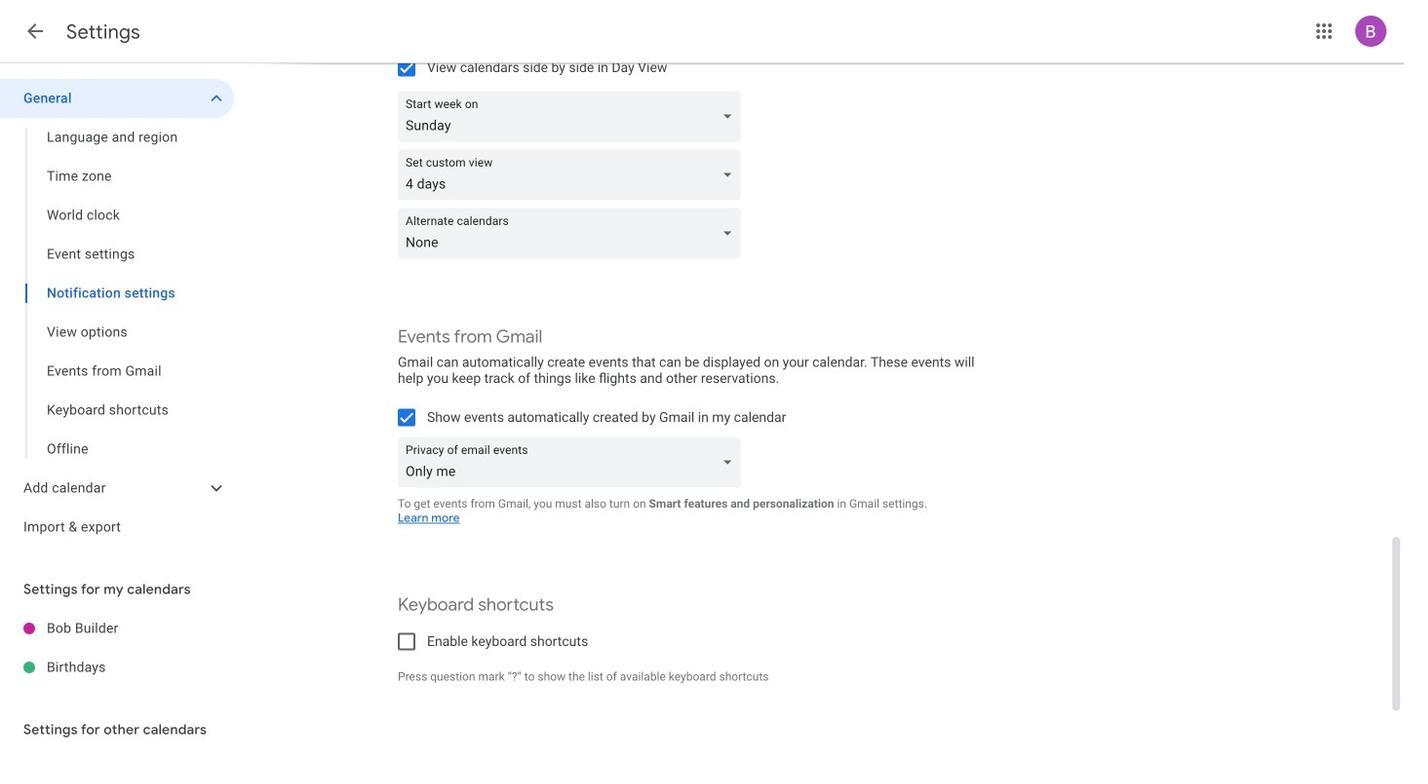 Task type: describe. For each thing, give the bounding box(es) containing it.
general tree item
[[0, 79, 234, 118]]



Task type: vqa. For each thing, say whether or not it's contained in the screenshot.
27
no



Task type: locate. For each thing, give the bounding box(es) containing it.
go back image
[[23, 20, 47, 43]]

0 vertical spatial tree
[[0, 79, 234, 547]]

2 tree from the top
[[0, 610, 234, 688]]

birthdays tree item
[[0, 649, 234, 688]]

1 vertical spatial tree
[[0, 610, 234, 688]]

heading
[[66, 20, 140, 44]]

1 tree from the top
[[0, 79, 234, 547]]

group
[[0, 118, 234, 469]]

tree
[[0, 79, 234, 547], [0, 610, 234, 688]]

None field
[[398, 91, 749, 142], [398, 150, 749, 200], [398, 208, 749, 259], [398, 437, 749, 488], [398, 91, 749, 142], [398, 150, 749, 200], [398, 208, 749, 259], [398, 437, 749, 488]]

bob builder tree item
[[0, 610, 234, 649]]



